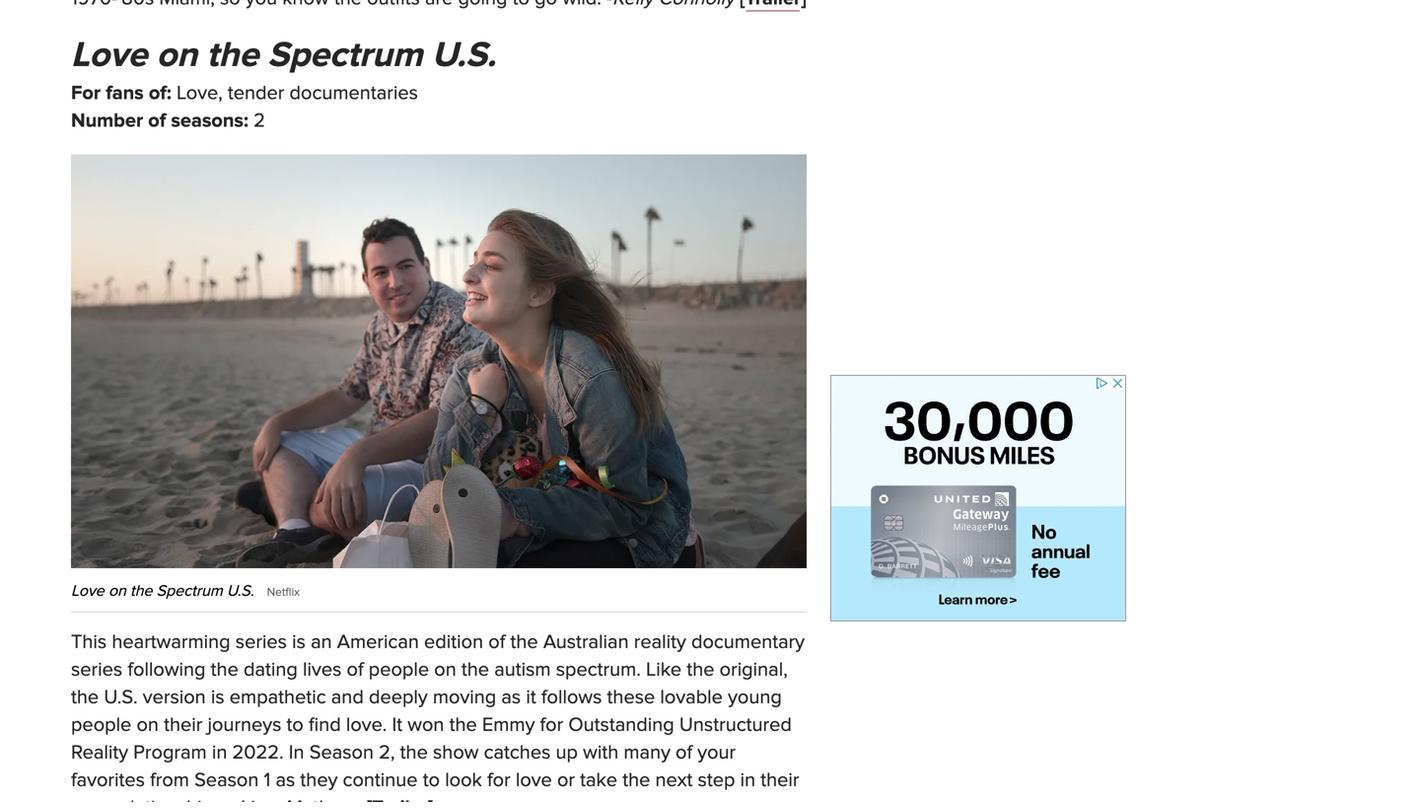 Task type: vqa. For each thing, say whether or not it's contained in the screenshot.
portrait cropped.jpg icon
no



Task type: describe. For each thing, give the bounding box(es) containing it.
continue
[[343, 768, 418, 792]]

this
[[71, 630, 107, 654]]

1
[[264, 768, 271, 792]]

the inside the love on the spectrum u.s. for fans of: love, tender documentaries number of seasons: 2
[[207, 34, 259, 77]]

spectrum for love on the spectrum u.s. for fans of: love, tender documentaries number of seasons: 2
[[268, 34, 423, 77]]

love for love on the spectrum u.s.
[[71, 581, 104, 600]]

of:
[[149, 81, 171, 105]]

2022.
[[232, 741, 284, 764]]

the up heartwarming
[[130, 581, 152, 600]]

0 vertical spatial is
[[292, 630, 306, 654]]

1 vertical spatial season
[[194, 768, 259, 792]]

or
[[557, 768, 575, 792]]

lives
[[303, 658, 342, 682]]

1 vertical spatial is
[[211, 686, 225, 709]]

version
[[143, 686, 206, 709]]

original,
[[720, 658, 788, 682]]

1 horizontal spatial as
[[502, 686, 521, 709]]

catches
[[484, 741, 551, 764]]

follows
[[541, 686, 602, 709]]

fans
[[106, 81, 144, 105]]

next
[[656, 768, 693, 792]]

love on the spectrum u.s. image
[[71, 154, 807, 568]]

heartwarming
[[112, 630, 230, 654]]

the down moving
[[449, 713, 477, 737]]

young
[[728, 686, 782, 709]]

deeply
[[369, 686, 428, 709]]

of up and
[[347, 658, 364, 682]]

1 horizontal spatial series
[[236, 630, 287, 654]]

relationships.
[[113, 796, 227, 802]]

advertisement element
[[831, 375, 1127, 621]]

step
[[698, 768, 735, 792]]

look
[[445, 768, 482, 792]]

of up next
[[676, 741, 693, 764]]

and
[[331, 686, 364, 709]]

on down "edition"
[[434, 658, 456, 682]]

love on the spectrum u.s. link
[[71, 34, 496, 77]]

american
[[337, 630, 419, 654]]

the up moving
[[462, 658, 489, 682]]

like
[[646, 658, 682, 682]]

0 horizontal spatial as
[[276, 768, 295, 792]]

from
[[150, 768, 189, 792]]

journeys
[[208, 713, 282, 737]]

1 horizontal spatial people
[[369, 658, 429, 682]]

love on the spectrum u.s.
[[71, 581, 254, 600]]

spectrum for love on the spectrum u.s.
[[157, 581, 223, 600]]

with
[[583, 741, 619, 764]]

outstanding
[[569, 713, 675, 737]]

take
[[580, 768, 618, 792]]

on up program
[[137, 713, 159, 737]]

reality
[[634, 630, 686, 654]]

dating
[[244, 658, 298, 682]]

it
[[526, 686, 536, 709]]

1 vertical spatial to
[[423, 768, 440, 792]]

the down this
[[71, 686, 99, 709]]

of up autism
[[489, 630, 505, 654]]



Task type: locate. For each thing, give the bounding box(es) containing it.
spectrum.
[[556, 658, 641, 682]]

is
[[292, 630, 306, 654], [211, 686, 225, 709]]

an
[[311, 630, 332, 654]]

they
[[300, 768, 338, 792]]

of inside the love on the spectrum u.s. for fans of: love, tender documentaries number of seasons: 2
[[148, 109, 166, 133]]

0 vertical spatial people
[[369, 658, 429, 682]]

0 horizontal spatial spectrum
[[157, 581, 223, 600]]

spectrum up heartwarming
[[157, 581, 223, 600]]

empathetic
[[230, 686, 326, 709]]

1 horizontal spatial in
[[740, 768, 756, 792]]

lovable
[[660, 686, 723, 709]]

on up heartwarming
[[108, 581, 126, 600]]

for down catches
[[487, 768, 511, 792]]

spectrum
[[268, 34, 423, 77], [157, 581, 223, 600]]

as left it
[[502, 686, 521, 709]]

to up in on the bottom left
[[287, 713, 304, 737]]

u.s. inside this heartwarming series is an american edition of the australian reality documentary series following the dating lives of people on the autism spectrum. like the original, the u.s. version is empathetic and deeply moving as it follows these lovable young people on their journeys to find love. it won the emmy for outstanding unstructured reality program in 2022. in season 2, the show catches up with many of your favorites from season 1 as they continue to look for love or take the next step in their new relationships.
[[104, 686, 138, 709]]

love up this
[[71, 581, 104, 600]]

spectrum up documentaries
[[268, 34, 423, 77]]

as
[[502, 686, 521, 709], [276, 768, 295, 792]]

find
[[309, 713, 341, 737]]

in
[[289, 741, 304, 764]]

1 vertical spatial in
[[740, 768, 756, 792]]

their
[[164, 713, 203, 737], [761, 768, 800, 792]]

season
[[309, 741, 374, 764], [194, 768, 259, 792]]

emmy
[[482, 713, 535, 737]]

0 horizontal spatial series
[[71, 658, 123, 682]]

season down find
[[309, 741, 374, 764]]

won
[[408, 713, 444, 737]]

on
[[156, 34, 197, 77], [108, 581, 126, 600], [434, 658, 456, 682], [137, 713, 159, 737]]

series
[[236, 630, 287, 654], [71, 658, 123, 682]]

1 vertical spatial for
[[487, 768, 511, 792]]

u.s.
[[432, 34, 496, 77], [227, 581, 254, 600], [104, 686, 138, 709]]

their down version
[[164, 713, 203, 737]]

number
[[71, 109, 143, 133]]

1 vertical spatial series
[[71, 658, 123, 682]]

0 vertical spatial series
[[236, 630, 287, 654]]

the down many
[[623, 768, 650, 792]]

moving
[[433, 686, 496, 709]]

for up up
[[540, 713, 563, 737]]

this heartwarming series is an american edition of the australian reality documentary series following the dating lives of people on the autism spectrum. like the original, the u.s. version is empathetic and deeply moving as it follows these lovable young people on their journeys to find love. it won the emmy for outstanding unstructured reality program in 2022. in season 2, the show catches up with many of your favorites from season 1 as they continue to look for love or take the next step in their new relationships.
[[71, 630, 805, 802]]

u.s. for love on the spectrum u.s.
[[227, 581, 254, 600]]

0 horizontal spatial in
[[212, 741, 227, 764]]

it
[[392, 713, 403, 737]]

series up dating
[[236, 630, 287, 654]]

on up the of:
[[156, 34, 197, 77]]

2 horizontal spatial u.s.
[[432, 34, 496, 77]]

in down the journeys
[[212, 741, 227, 764]]

unstructured
[[680, 713, 792, 737]]

0 horizontal spatial people
[[71, 713, 132, 737]]

1 love from the top
[[71, 34, 147, 77]]

your
[[698, 741, 736, 764]]

0 vertical spatial season
[[309, 741, 374, 764]]

their right step at the bottom of the page
[[761, 768, 800, 792]]

in
[[212, 741, 227, 764], [740, 768, 756, 792]]

love.
[[346, 713, 387, 737]]

0 horizontal spatial to
[[287, 713, 304, 737]]

reality
[[71, 741, 128, 764]]

0 vertical spatial for
[[540, 713, 563, 737]]

people
[[369, 658, 429, 682], [71, 713, 132, 737]]

the
[[207, 34, 259, 77], [130, 581, 152, 600], [511, 630, 538, 654], [211, 658, 239, 682], [462, 658, 489, 682], [687, 658, 715, 682], [71, 686, 99, 709], [449, 713, 477, 737], [400, 741, 428, 764], [623, 768, 650, 792]]

2 love from the top
[[71, 581, 104, 600]]

is left the an
[[292, 630, 306, 654]]

0 horizontal spatial their
[[164, 713, 203, 737]]

of
[[148, 109, 166, 133], [489, 630, 505, 654], [347, 658, 364, 682], [676, 741, 693, 764]]

0 horizontal spatial for
[[487, 768, 511, 792]]

tender
[[228, 81, 284, 105]]

0 horizontal spatial u.s.
[[104, 686, 138, 709]]

1 vertical spatial as
[[276, 768, 295, 792]]

1 horizontal spatial u.s.
[[227, 581, 254, 600]]

people up deeply
[[369, 658, 429, 682]]

love inside the love on the spectrum u.s. for fans of: love, tender documentaries number of seasons: 2
[[71, 34, 147, 77]]

love
[[71, 34, 147, 77], [71, 581, 104, 600]]

1 horizontal spatial for
[[540, 713, 563, 737]]

is up the journeys
[[211, 686, 225, 709]]

1 horizontal spatial is
[[292, 630, 306, 654]]

0 vertical spatial to
[[287, 713, 304, 737]]

0 vertical spatial spectrum
[[268, 34, 423, 77]]

2
[[254, 109, 265, 133]]

autism
[[494, 658, 551, 682]]

many
[[624, 741, 671, 764]]

documentaries
[[290, 81, 418, 105]]

1 horizontal spatial to
[[423, 768, 440, 792]]

seasons:
[[171, 109, 249, 133]]

0 vertical spatial as
[[502, 686, 521, 709]]

people up reality
[[71, 713, 132, 737]]

1 vertical spatial people
[[71, 713, 132, 737]]

up
[[556, 741, 578, 764]]

0 vertical spatial u.s.
[[432, 34, 496, 77]]

as right 1 on the left bottom of page
[[276, 768, 295, 792]]

the up lovable
[[687, 658, 715, 682]]

favorites
[[71, 768, 145, 792]]

to
[[287, 713, 304, 737], [423, 768, 440, 792]]

u.s. for love on the spectrum u.s. for fans of: love, tender documentaries number of seasons: 2
[[432, 34, 496, 77]]

1 horizontal spatial season
[[309, 741, 374, 764]]

to left look
[[423, 768, 440, 792]]

0 horizontal spatial is
[[211, 686, 225, 709]]

series down this
[[71, 658, 123, 682]]

program
[[133, 741, 207, 764]]

2 vertical spatial u.s.
[[104, 686, 138, 709]]

the up autism
[[511, 630, 538, 654]]

netflix
[[267, 585, 300, 599]]

australian
[[543, 630, 629, 654]]

on inside the love on the spectrum u.s. for fans of: love, tender documentaries number of seasons: 2
[[156, 34, 197, 77]]

2,
[[379, 741, 395, 764]]

1 vertical spatial u.s.
[[227, 581, 254, 600]]

1 horizontal spatial their
[[761, 768, 800, 792]]

show
[[433, 741, 479, 764]]

love
[[516, 768, 552, 792]]

these
[[607, 686, 655, 709]]

1 vertical spatial their
[[761, 768, 800, 792]]

0 vertical spatial their
[[164, 713, 203, 737]]

0 horizontal spatial season
[[194, 768, 259, 792]]

edition
[[424, 630, 483, 654]]

season left 1 on the left bottom of page
[[194, 768, 259, 792]]

in right step at the bottom of the page
[[740, 768, 756, 792]]

following
[[128, 658, 206, 682]]

for
[[71, 81, 101, 105]]

0 vertical spatial love
[[71, 34, 147, 77]]

love on the spectrum u.s. for fans of: love, tender documentaries number of seasons: 2
[[71, 34, 496, 133]]

love for love on the spectrum u.s. for fans of: love, tender documentaries number of seasons: 2
[[71, 34, 147, 77]]

documentary
[[691, 630, 805, 654]]

the right 2,
[[400, 741, 428, 764]]

new
[[71, 796, 107, 802]]

1 horizontal spatial spectrum
[[268, 34, 423, 77]]

0 vertical spatial in
[[212, 741, 227, 764]]

spectrum inside the love on the spectrum u.s. for fans of: love, tender documentaries number of seasons: 2
[[268, 34, 423, 77]]

love up fans
[[71, 34, 147, 77]]

the left dating
[[211, 658, 239, 682]]

u.s. inside the love on the spectrum u.s. for fans of: love, tender documentaries number of seasons: 2
[[432, 34, 496, 77]]

1 vertical spatial spectrum
[[157, 581, 223, 600]]

1 vertical spatial love
[[71, 581, 104, 600]]

the up tender
[[207, 34, 259, 77]]

of down the of:
[[148, 109, 166, 133]]

for
[[540, 713, 563, 737], [487, 768, 511, 792]]

love,
[[177, 81, 223, 105]]



